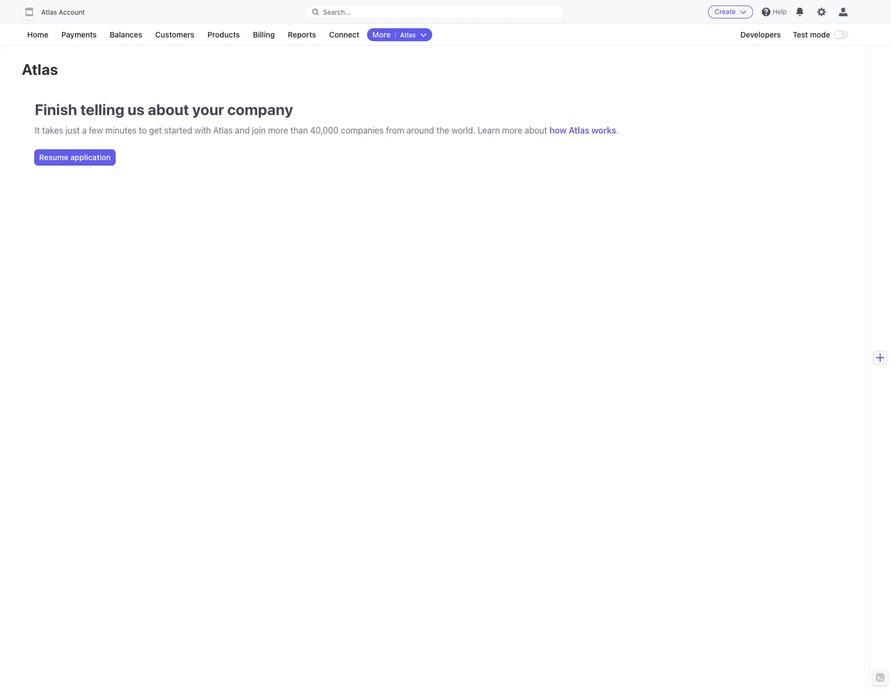Task type: locate. For each thing, give the bounding box(es) containing it.
about up started
[[148, 100, 189, 118]]

minutes
[[105, 125, 137, 135]]

works
[[592, 125, 616, 135]]

it takes just a few minutes to get started with atlas and join more than 40,000 companies from around the world. learn more about how atlas works .
[[35, 125, 619, 135]]

create button
[[708, 5, 753, 18]]

how
[[550, 125, 567, 135]]

it
[[35, 125, 40, 135]]

0 horizontal spatial more
[[268, 125, 288, 135]]

about left how
[[525, 125, 547, 135]]

balances link
[[104, 28, 148, 41]]

the
[[437, 125, 449, 135]]

create
[[715, 8, 736, 16]]

1 horizontal spatial about
[[525, 125, 547, 135]]

a
[[82, 125, 87, 135]]

1 vertical spatial about
[[525, 125, 547, 135]]

test
[[793, 30, 808, 39]]

atlas down 'home' link
[[22, 60, 58, 78]]

reports
[[288, 30, 316, 39]]

started
[[164, 125, 192, 135]]

resume
[[39, 153, 68, 162]]

about
[[148, 100, 189, 118], [525, 125, 547, 135]]

notifications image
[[796, 8, 804, 16]]

more right learn
[[502, 125, 522, 135]]

to
[[139, 125, 147, 135]]

0 vertical spatial about
[[148, 100, 189, 118]]

more
[[268, 125, 288, 135], [502, 125, 522, 135]]

test mode
[[793, 30, 830, 39]]

developers
[[741, 30, 781, 39]]

us
[[128, 100, 145, 118]]

billing
[[253, 30, 275, 39]]

connect
[[329, 30, 359, 39]]

balances
[[110, 30, 142, 39]]

atlas account button
[[22, 4, 96, 20]]

resume application
[[39, 153, 111, 162]]

Search… search field
[[306, 5, 564, 19]]

world.
[[452, 125, 476, 135]]

more right join
[[268, 125, 288, 135]]

than
[[291, 125, 308, 135]]

1 horizontal spatial more
[[502, 125, 522, 135]]

from
[[386, 125, 404, 135]]

takes
[[42, 125, 63, 135]]

learn
[[478, 125, 500, 135]]

atlas left account on the left of page
[[41, 8, 57, 16]]

customers link
[[150, 28, 200, 41]]

few
[[89, 125, 103, 135]]

atlas
[[41, 8, 57, 16], [400, 31, 416, 39], [22, 60, 58, 78], [213, 125, 233, 135], [569, 125, 590, 135]]



Task type: vqa. For each thing, say whether or not it's contained in the screenshot.
second more from the right
yes



Task type: describe. For each thing, give the bounding box(es) containing it.
customers
[[155, 30, 194, 39]]

billing link
[[248, 28, 280, 41]]

your
[[192, 100, 224, 118]]

atlas left and
[[213, 125, 233, 135]]

developers link
[[735, 28, 786, 41]]

application
[[70, 153, 111, 162]]

resume application link
[[35, 150, 115, 165]]

get
[[149, 125, 162, 135]]

2 more from the left
[[502, 125, 522, 135]]

.
[[616, 125, 619, 135]]

Search… text field
[[306, 5, 564, 19]]

how atlas works link
[[550, 125, 616, 135]]

finish telling us about your company
[[35, 100, 293, 118]]

just
[[66, 125, 80, 135]]

home
[[27, 30, 48, 39]]

payments link
[[56, 28, 102, 41]]

help
[[773, 8, 787, 16]]

account
[[59, 8, 85, 16]]

1 more from the left
[[268, 125, 288, 135]]

finish
[[35, 100, 77, 118]]

reports link
[[282, 28, 322, 41]]

0 horizontal spatial about
[[148, 100, 189, 118]]

company
[[227, 100, 293, 118]]

home link
[[22, 28, 54, 41]]

atlas right how
[[569, 125, 590, 135]]

search…
[[323, 8, 351, 16]]

40,000
[[310, 125, 339, 135]]

around
[[407, 125, 434, 135]]

products
[[207, 30, 240, 39]]

and
[[235, 125, 250, 135]]

companies
[[341, 125, 384, 135]]

atlas inside button
[[41, 8, 57, 16]]

products link
[[202, 28, 245, 41]]

connect link
[[324, 28, 365, 41]]

help button
[[758, 3, 791, 21]]

join
[[252, 125, 266, 135]]

mode
[[810, 30, 830, 39]]

atlas right more
[[400, 31, 416, 39]]

telling
[[80, 100, 124, 118]]

with
[[195, 125, 211, 135]]

payments
[[61, 30, 97, 39]]

atlas account
[[41, 8, 85, 16]]

more
[[373, 30, 391, 39]]



